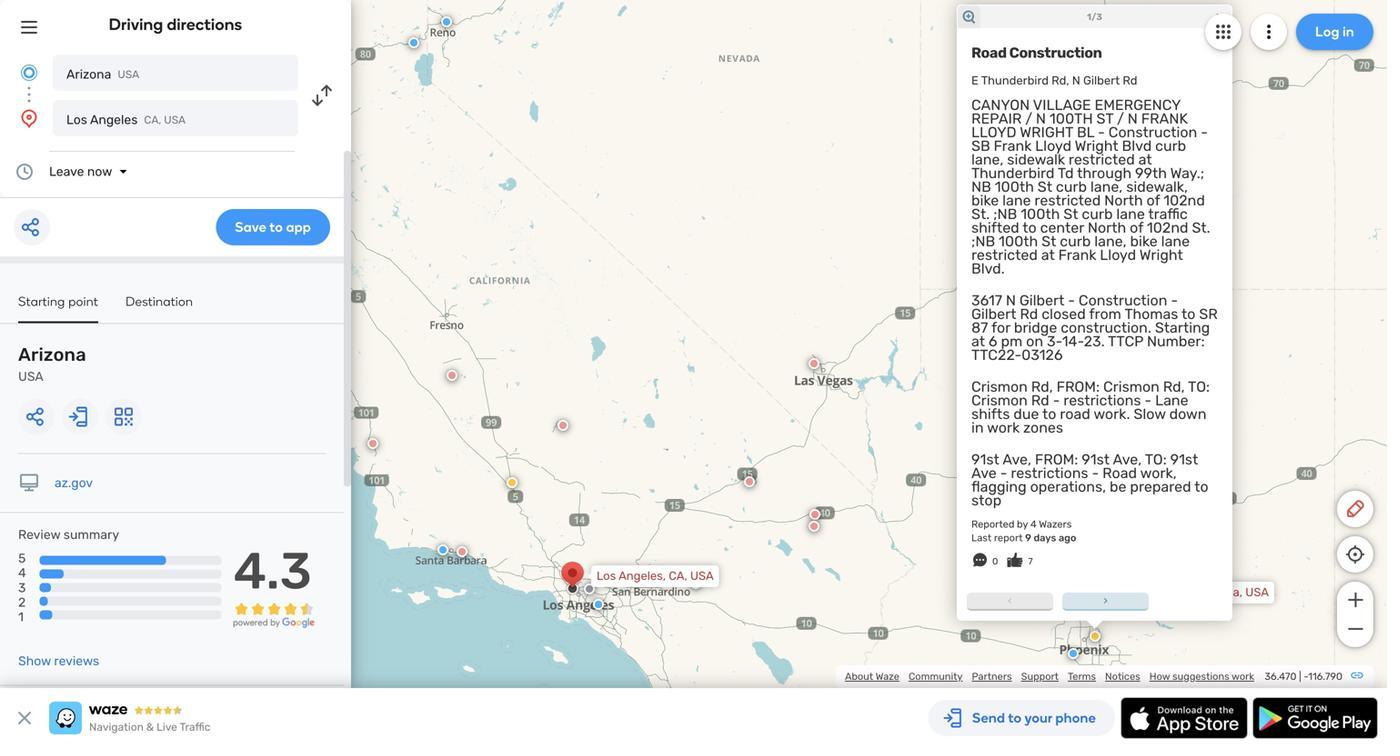 Task type: locate. For each thing, give the bounding box(es) containing it.
5
[[18, 551, 26, 566]]

x image
[[14, 708, 35, 729]]

1 vertical spatial to:
[[1145, 451, 1167, 468]]

1 horizontal spatial frank
[[1058, 246, 1096, 264]]

crismon up shifts
[[971, 378, 1028, 396]]

navigation & live traffic
[[89, 721, 210, 734]]

restrictions down zones
[[1011, 465, 1088, 482]]

0 horizontal spatial of
[[1130, 219, 1143, 236]]

repair
[[971, 110, 1022, 127]]

;nb
[[993, 206, 1017, 223], [971, 233, 995, 250]]

terms
[[1068, 671, 1096, 683]]

st left td
[[1038, 178, 1052, 196]]

100th up the "blvd."
[[999, 233, 1038, 250]]

zoom in image
[[1344, 589, 1367, 611]]

4 inside reported by 4 wazers last report 9 days ago
[[1030, 518, 1037, 531]]

n right 3617
[[1006, 292, 1016, 309]]

gilbert up "6"
[[971, 306, 1016, 323]]

down
[[1169, 406, 1207, 423]]

usa right angeles
[[164, 114, 186, 126]]

curb up center
[[1056, 178, 1087, 196]]

n inside 3617 n gilbert - construction - gilbert rd closed from thomas to sr 87 for bridge construction. starting at 6 pm on 3-14-23. ttcp number: ttc22-03126
[[1006, 292, 1016, 309]]

0 horizontal spatial lloyd
[[1035, 137, 1071, 155]]

leave now
[[49, 164, 112, 179]]

1 ave, from the left
[[1003, 451, 1031, 468]]

frank down repair
[[994, 137, 1032, 155]]

last
[[971, 532, 992, 544]]

of left 'traffic'
[[1130, 219, 1143, 236]]

- left from
[[1068, 292, 1075, 309]]

1 vertical spatial bike
[[1130, 233, 1158, 250]]

ave
[[971, 465, 997, 482]]

2 vertical spatial at
[[971, 333, 985, 350]]

to left the sr
[[1182, 306, 1196, 323]]

st. right 'traffic'
[[1192, 219, 1210, 236]]

arizona usa down starting point button
[[18, 344, 86, 384]]

north right center
[[1088, 219, 1126, 236]]

from: for ave,
[[1035, 451, 1078, 468]]

from: inside crismon rd, from: crismon rd, to: crismon rd - restrictions - lane shifts due to road work. slow down in work zones
[[1057, 378, 1100, 396]]

0 horizontal spatial work
[[987, 419, 1020, 437]]

1 horizontal spatial lane
[[1116, 206, 1145, 223]]

100th
[[995, 178, 1034, 196], [1021, 206, 1060, 223], [999, 233, 1038, 250]]

4 up 2
[[18, 566, 26, 581]]

st. down nb
[[971, 206, 990, 223]]

support
[[1021, 671, 1059, 683]]

91st up operations,
[[1082, 451, 1110, 468]]

bl
[[1077, 124, 1094, 141]]

how suggestions work link
[[1149, 671, 1254, 683]]

0 horizontal spatial ave,
[[1003, 451, 1031, 468]]

at
[[1138, 151, 1152, 168], [1041, 246, 1055, 264], [971, 333, 985, 350]]

ave, up be on the right of the page
[[1113, 451, 1142, 468]]

1 vertical spatial starting
[[1155, 319, 1210, 337]]

to: up prepared on the right bottom of the page
[[1145, 451, 1167, 468]]

0 vertical spatial ;nb
[[993, 206, 1017, 223]]

gilbert up bridge
[[1020, 292, 1065, 309]]

2 / from the left
[[1117, 110, 1124, 127]]

accident image
[[584, 584, 595, 595]]

0 horizontal spatial 91st
[[971, 451, 999, 468]]

waze
[[876, 671, 900, 683]]

blvd.
[[971, 260, 1005, 277]]

canyon village emergency repair / n 100th st / n frank lloyd wright bl - construction - sb frank lloyd wright blvd curb lane, sidewalk restricted at thunderbird td through 99th way.; nb 100th st curb lane, sidewalk, bike lane restricted north of 102nd st. ;nb 100th st curb lane traffic shifted to center north of 102nd st. ;nb 100th st curb lane, bike lane restricted at frank lloyd wright blvd.
[[971, 96, 1210, 277]]

1 vertical spatial lloyd
[[1100, 246, 1136, 264]]

rd for gilbert
[[1020, 306, 1038, 323]]

rd, up down
[[1163, 378, 1185, 396]]

1 vertical spatial 102nd
[[1147, 219, 1188, 236]]

wright
[[1020, 124, 1073, 141]]

chevron right image
[[1098, 594, 1113, 609]]

rd inside crismon rd, from: crismon rd, to: crismon rd - restrictions - lane shifts due to road work. slow down in work zones
[[1031, 392, 1049, 409]]

1 vertical spatial construction
[[1109, 124, 1197, 141]]

1 horizontal spatial work
[[1232, 671, 1254, 683]]

0 vertical spatial police image
[[408, 37, 419, 48]]

thunderbird
[[981, 73, 1049, 88], [971, 165, 1055, 182]]

102nd down sidewalk, at right
[[1147, 219, 1188, 236]]

1 horizontal spatial ca,
[[669, 569, 687, 583]]

0 vertical spatial bike
[[971, 192, 999, 209]]

closed
[[1042, 306, 1086, 323]]

0 vertical spatial los
[[66, 112, 87, 127]]

los
[[66, 112, 87, 127], [597, 569, 616, 583]]

road closed image
[[447, 370, 458, 381], [367, 438, 378, 449], [744, 477, 755, 488], [690, 578, 701, 589]]

0 horizontal spatial at
[[971, 333, 985, 350]]

0 horizontal spatial ca,
[[144, 114, 161, 126]]

0 vertical spatial 4
[[1030, 518, 1037, 531]]

at up sidewalk, at right
[[1138, 151, 1152, 168]]

1 horizontal spatial 4
[[1030, 518, 1037, 531]]

1 horizontal spatial to:
[[1188, 378, 1210, 396]]

0 vertical spatial from:
[[1057, 378, 1100, 396]]

1 vertical spatial of
[[1130, 219, 1143, 236]]

az.gov
[[55, 476, 93, 491]]

102nd
[[1164, 192, 1205, 209], [1147, 219, 1188, 236]]

construction.
[[1061, 319, 1151, 337]]

sr
[[1199, 306, 1218, 323]]

1 horizontal spatial of
[[1146, 192, 1160, 209]]

lloyd up from
[[1100, 246, 1136, 264]]

91st up flagging
[[971, 451, 999, 468]]

crismon up slow
[[1103, 378, 1160, 396]]

road left work,
[[1103, 465, 1137, 482]]

2 horizontal spatial 91st
[[1170, 451, 1198, 468]]

2 horizontal spatial at
[[1138, 151, 1152, 168]]

1 91st from the left
[[971, 451, 999, 468]]

-
[[1098, 124, 1105, 141], [1201, 124, 1208, 141], [1068, 292, 1075, 309], [1171, 292, 1178, 309], [1053, 392, 1060, 409], [1145, 392, 1152, 409], [1000, 465, 1007, 482], [1092, 465, 1099, 482], [1304, 671, 1308, 683]]

0 horizontal spatial starting
[[18, 294, 65, 309]]

at left "6"
[[971, 333, 985, 350]]

2 horizontal spatial gilbert
[[1083, 73, 1120, 88]]

thunderbird down sb
[[971, 165, 1055, 182]]

to inside 91st ave, from: 91st ave, to: 91st ave - restrictions - road work, flagging operations, be prepared to stop
[[1194, 478, 1209, 496]]

0 horizontal spatial st.
[[971, 206, 990, 223]]

community link
[[909, 671, 963, 683]]

operations,
[[1030, 478, 1106, 496]]

wright down 'traffic'
[[1139, 246, 1183, 264]]

1 vertical spatial at
[[1041, 246, 1055, 264]]

n left 100th
[[1036, 110, 1046, 127]]

1 vertical spatial los
[[597, 569, 616, 583]]

100th right shifted
[[1021, 206, 1060, 223]]

work left 36.470
[[1232, 671, 1254, 683]]

to:
[[1188, 378, 1210, 396], [1145, 451, 1167, 468]]

work inside crismon rd, from: crismon rd, to: crismon rd - restrictions - lane shifts due to road work. slow down in work zones
[[987, 419, 1020, 437]]

bike up shifted
[[971, 192, 999, 209]]

of down 99th
[[1146, 192, 1160, 209]]

thunderbird up canyon
[[981, 73, 1049, 88]]

frank down center
[[1058, 246, 1096, 264]]

to: inside crismon rd, from: crismon rd, to: crismon rd - restrictions - lane shifts due to road work. slow down in work zones
[[1188, 378, 1210, 396]]

partners link
[[972, 671, 1012, 683]]

at down center
[[1041, 246, 1055, 264]]

/
[[1025, 110, 1032, 127], [1117, 110, 1124, 127]]

1 horizontal spatial 91st
[[1082, 451, 1110, 468]]

angeles,
[[619, 569, 666, 583]]

usa down starting point button
[[18, 369, 43, 384]]

100th right nb
[[995, 178, 1034, 196]]

arizona down starting point button
[[18, 344, 86, 366]]

1 vertical spatial ca,
[[669, 569, 687, 583]]

show
[[18, 654, 51, 669]]

1 vertical spatial rd
[[1020, 306, 1038, 323]]

n up the village
[[1072, 73, 1080, 88]]

lane up shifted
[[1002, 192, 1031, 209]]

1 horizontal spatial police image
[[593, 599, 604, 610]]

gilbert up st
[[1083, 73, 1120, 88]]

ave,
[[1003, 451, 1031, 468], [1113, 451, 1142, 468]]

police image
[[408, 37, 419, 48], [593, 599, 604, 610], [1068, 649, 1079, 659]]

frank
[[994, 137, 1032, 155], [1058, 246, 1096, 264]]

rd inside 3617 n gilbert - construction - gilbert rd closed from thomas to sr 87 for bridge construction. starting at 6 pm on 3-14-23. ttcp number: ttc22-03126
[[1020, 306, 1038, 323]]

1 vertical spatial frank
[[1058, 246, 1096, 264]]

1 horizontal spatial wright
[[1139, 246, 1183, 264]]

to left center
[[1023, 219, 1037, 236]]

2 vertical spatial lane,
[[1094, 233, 1127, 250]]

usa right angeles,
[[690, 569, 714, 583]]

1
[[18, 610, 24, 625]]

lloyd up td
[[1035, 137, 1071, 155]]

- up zones
[[1053, 392, 1060, 409]]

number:
[[1147, 333, 1205, 350]]

1 horizontal spatial road
[[1103, 465, 1137, 482]]

2 vertical spatial rd
[[1031, 392, 1049, 409]]

2 vertical spatial 100th
[[999, 233, 1038, 250]]

0 vertical spatial restrictions
[[1064, 392, 1141, 409]]

/ right repair
[[1025, 110, 1032, 127]]

about
[[845, 671, 873, 683]]

91st
[[971, 451, 999, 468], [1082, 451, 1110, 468], [1170, 451, 1198, 468]]

0 horizontal spatial to:
[[1145, 451, 1167, 468]]

0 horizontal spatial 4
[[18, 566, 26, 581]]

1 vertical spatial police image
[[593, 599, 604, 610]]

los left angeles
[[66, 112, 87, 127]]

2 vertical spatial construction
[[1079, 292, 1167, 309]]

- left lane
[[1145, 392, 1152, 409]]

construction up construction.
[[1079, 292, 1167, 309]]

point
[[68, 294, 98, 309]]

restricted down bl
[[1069, 151, 1135, 168]]

ca, right angeles,
[[669, 569, 687, 583]]

1 horizontal spatial starting
[[1155, 319, 1210, 337]]

1 vertical spatial ;nb
[[971, 233, 995, 250]]

0 vertical spatial st
[[1038, 178, 1052, 196]]

lane, right center
[[1094, 233, 1127, 250]]

2 vertical spatial st
[[1042, 233, 1056, 250]]

construction down emergency
[[1109, 124, 1197, 141]]

support link
[[1021, 671, 1059, 683]]

police image
[[441, 16, 452, 27], [438, 545, 448, 556]]

bike down 'traffic'
[[1130, 233, 1158, 250]]

n up "blvd"
[[1128, 110, 1138, 127]]

arizona usa up angeles
[[66, 67, 139, 82]]

az.gov link
[[55, 476, 93, 491]]

restricted down td
[[1035, 192, 1101, 209]]

pencil image
[[1344, 498, 1366, 520]]

starting right ttcp
[[1155, 319, 1210, 337]]

arizona up angeles
[[66, 67, 111, 82]]

ttc22-
[[971, 347, 1022, 364]]

review
[[18, 528, 60, 543]]

wright
[[1075, 137, 1118, 155], [1139, 246, 1183, 264]]

from: inside 91st ave, from: 91st ave, to: 91st ave - restrictions - road work, flagging operations, be prepared to stop
[[1035, 451, 1078, 468]]

91st up prepared on the right bottom of the page
[[1170, 451, 1198, 468]]

td
[[1058, 165, 1074, 182]]

from: up operations,
[[1035, 451, 1078, 468]]

gilbert
[[1083, 73, 1120, 88], [1020, 292, 1065, 309], [971, 306, 1016, 323]]

be
[[1110, 478, 1127, 496]]

1 horizontal spatial los
[[597, 569, 616, 583]]

restrictions inside 91st ave, from: 91st ave, to: 91st ave - restrictions - road work, flagging operations, be prepared to stop
[[1011, 465, 1088, 482]]

0 vertical spatial work
[[987, 419, 1020, 437]]

0 vertical spatial arizona
[[66, 67, 111, 82]]

ave, up flagging
[[1003, 451, 1031, 468]]

construction inside canyon village emergency repair / n 100th st / n frank lloyd wright bl - construction - sb frank lloyd wright blvd curb lane, sidewalk restricted at thunderbird td through 99th way.; nb 100th st curb lane, sidewalk, bike lane restricted north of 102nd st. ;nb 100th st curb lane traffic shifted to center north of 102nd st. ;nb 100th st curb lane, bike lane restricted at frank lloyd wright blvd.
[[1109, 124, 1197, 141]]

ca, right angeles
[[144, 114, 161, 126]]

starting point
[[18, 294, 98, 309]]

current location image
[[18, 62, 40, 84]]

- right |
[[1304, 671, 1308, 683]]

to right due
[[1042, 406, 1056, 423]]

to
[[1023, 219, 1037, 236], [1182, 306, 1196, 323], [1042, 406, 1056, 423], [1194, 478, 1209, 496]]

road
[[1060, 406, 1090, 423]]

to right prepared on the right bottom of the page
[[1194, 478, 1209, 496]]

1 horizontal spatial ave,
[[1113, 451, 1142, 468]]

0 vertical spatial of
[[1146, 192, 1160, 209]]

road closed image
[[809, 358, 820, 369], [558, 420, 568, 431], [810, 509, 820, 520], [809, 521, 820, 532], [457, 547, 468, 558]]

by
[[1017, 518, 1028, 531]]

0 horizontal spatial police image
[[408, 37, 419, 48]]

restrictions down '23.'
[[1064, 392, 1141, 409]]

0 vertical spatial starting
[[18, 294, 65, 309]]

100th
[[1050, 110, 1093, 127]]

los left angeles,
[[597, 569, 616, 583]]

restrictions for 91st
[[1011, 465, 1088, 482]]

restricted down shifted
[[971, 246, 1038, 264]]

hazard image
[[507, 478, 518, 488]]

to: up down
[[1188, 378, 1210, 396]]

1 horizontal spatial /
[[1117, 110, 1124, 127]]

lane left 'traffic'
[[1116, 206, 1145, 223]]

days
[[1034, 532, 1056, 544]]

0 vertical spatial wright
[[1075, 137, 1118, 155]]

restrictions for crismon
[[1064, 392, 1141, 409]]

north down 'through'
[[1104, 192, 1143, 209]]

to: inside 91st ave, from: 91st ave, to: 91st ave - restrictions - road work, flagging operations, be prepared to stop
[[1145, 451, 1167, 468]]

road up e
[[971, 44, 1007, 61]]

102nd down way.;
[[1164, 192, 1205, 209]]

usa inside los angeles ca, usa
[[164, 114, 186, 126]]

construction up e thunderbird rd, n gilbert rd on the top right of page
[[1009, 44, 1102, 61]]

to: for lane
[[1188, 378, 1210, 396]]

1 horizontal spatial at
[[1041, 246, 1055, 264]]

construction inside 3617 n gilbert - construction - gilbert rd closed from thomas to sr 87 for bridge construction. starting at 6 pm on 3-14-23. ttcp number: ttc22-03126
[[1079, 292, 1167, 309]]

rd up "on" at right top
[[1020, 306, 1038, 323]]

st right shifted
[[1042, 233, 1056, 250]]

from: up 'road'
[[1057, 378, 1100, 396]]

chevron left image
[[1003, 594, 1017, 609]]

2 vertical spatial police image
[[1068, 649, 1079, 659]]

curb down 'through'
[[1082, 206, 1113, 223]]

ca, inside los angeles ca, usa
[[144, 114, 161, 126]]

restrictions
[[1064, 392, 1141, 409], [1011, 465, 1088, 482]]

lane, up nb
[[971, 151, 1004, 168]]

destination button
[[126, 294, 193, 322]]

4 right by
[[1030, 518, 1037, 531]]

0 horizontal spatial wright
[[1075, 137, 1118, 155]]

1 vertical spatial st
[[1064, 206, 1078, 223]]

restricted
[[1069, 151, 1135, 168], [1035, 192, 1101, 209], [971, 246, 1038, 264]]

rd up zones
[[1031, 392, 1049, 409]]

slow
[[1134, 406, 1166, 423]]

1 vertical spatial restrictions
[[1011, 465, 1088, 482]]

wright up 'through'
[[1075, 137, 1118, 155]]

rd up emergency
[[1123, 73, 1137, 88]]

1 vertical spatial from:
[[1035, 451, 1078, 468]]

0 horizontal spatial los
[[66, 112, 87, 127]]

1 / from the left
[[1025, 110, 1032, 127]]

1/3
[[1087, 11, 1102, 22]]

lane down 'traffic'
[[1161, 233, 1190, 250]]

rd,
[[1052, 73, 1069, 88], [1031, 378, 1053, 396], [1163, 378, 1185, 396]]

36.470 | -116.790
[[1265, 671, 1343, 683]]

arizona, usa
[[1198, 586, 1269, 600]]

bike
[[971, 192, 999, 209], [1130, 233, 1158, 250]]

north
[[1104, 192, 1143, 209], [1088, 219, 1126, 236]]

los for angeles
[[66, 112, 87, 127]]

1 vertical spatial arizona
[[18, 344, 86, 366]]

lloyd
[[1035, 137, 1071, 155], [1100, 246, 1136, 264]]

- right frank
[[1201, 124, 1208, 141]]

work,
[[1140, 465, 1177, 482]]

notices link
[[1105, 671, 1140, 683]]

restrictions inside crismon rd, from: crismon rd, to: crismon rd - restrictions - lane shifts due to road work. slow down in work zones
[[1064, 392, 1141, 409]]

work right in
[[987, 419, 1020, 437]]

2 horizontal spatial lane
[[1161, 233, 1190, 250]]

to: for road
[[1145, 451, 1167, 468]]

1 vertical spatial lane,
[[1090, 178, 1123, 196]]

st
[[1038, 178, 1052, 196], [1064, 206, 1078, 223], [1042, 233, 1056, 250]]

0 vertical spatial ca,
[[144, 114, 161, 126]]

construction
[[1009, 44, 1102, 61], [1109, 124, 1197, 141], [1079, 292, 1167, 309]]

0 horizontal spatial frank
[[994, 137, 1032, 155]]



Task type: describe. For each thing, give the bounding box(es) containing it.
road inside 91st ave, from: 91st ave, to: 91st ave - restrictions - road work, flagging operations, be prepared to stop
[[1103, 465, 1137, 482]]

to inside crismon rd, from: crismon rd, to: crismon rd - restrictions - lane shifts due to road work. slow down in work zones
[[1042, 406, 1056, 423]]

stop
[[971, 492, 1002, 509]]

1 vertical spatial restricted
[[1035, 192, 1101, 209]]

usa right arizona, in the right of the page
[[1245, 586, 1269, 600]]

bridge
[[1014, 319, 1057, 337]]

starting point button
[[18, 294, 98, 323]]

link image
[[1350, 669, 1364, 683]]

2 vertical spatial restricted
[[971, 246, 1038, 264]]

2 horizontal spatial police image
[[1068, 649, 1079, 659]]

36.470
[[1265, 671, 1297, 683]]

clock image
[[14, 161, 35, 183]]

location image
[[18, 107, 40, 129]]

traffic
[[180, 721, 210, 734]]

curb down frank
[[1155, 137, 1186, 155]]

at inside 3617 n gilbert - construction - gilbert rd closed from thomas to sr 87 for bridge construction. starting at 6 pm on 3-14-23. ttcp number: ttc22-03126
[[971, 333, 985, 350]]

now
[[87, 164, 112, 179]]

partners
[[972, 671, 1012, 683]]

0 horizontal spatial bike
[[971, 192, 999, 209]]

ca, for angeles
[[144, 114, 161, 126]]

1 vertical spatial wright
[[1139, 246, 1183, 264]]

on
[[1026, 333, 1043, 350]]

in
[[971, 419, 984, 437]]

3
[[18, 581, 26, 596]]

1 horizontal spatial gilbert
[[1020, 292, 1065, 309]]

3617
[[971, 292, 1002, 309]]

crismon rd, from: crismon rd, to: crismon rd - restrictions - lane shifts due to road work. slow down in work zones
[[971, 378, 1210, 437]]

angeles
[[90, 112, 138, 127]]

×
[[1216, 7, 1224, 24]]

zoom out image
[[1344, 619, 1367, 640]]

flagging
[[971, 478, 1027, 496]]

116.790
[[1308, 671, 1343, 683]]

shifts
[[971, 406, 1010, 423]]

thomas
[[1125, 306, 1178, 323]]

ago
[[1059, 532, 1076, 544]]

9
[[1025, 532, 1031, 544]]

reported
[[971, 518, 1015, 531]]

|
[[1299, 671, 1301, 683]]

2 91st from the left
[[1082, 451, 1110, 468]]

pm
[[1001, 333, 1023, 350]]

due
[[1014, 406, 1039, 423]]

- right ave
[[1000, 465, 1007, 482]]

center
[[1040, 219, 1084, 236]]

0 horizontal spatial lane
[[1002, 192, 1031, 209]]

lane
[[1155, 392, 1188, 409]]

reported by 4 wazers last report 9 days ago
[[971, 518, 1076, 544]]

0 vertical spatial at
[[1138, 151, 1152, 168]]

to inside canyon village emergency repair / n 100th st / n frank lloyd wright bl - construction - sb frank lloyd wright blvd curb lane, sidewalk restricted at thunderbird td through 99th way.; nb 100th st curb lane, sidewalk, bike lane restricted north of 102nd st. ;nb 100th st curb lane traffic shifted to center north of 102nd st. ;nb 100th st curb lane, bike lane restricted at frank lloyd wright blvd.
[[1023, 219, 1037, 236]]

0 vertical spatial police image
[[441, 16, 452, 27]]

los angeles ca, usa
[[66, 112, 186, 127]]

1 horizontal spatial st.
[[1192, 219, 1210, 236]]

traffic
[[1148, 206, 1188, 223]]

prepared
[[1130, 478, 1191, 496]]

starting inside button
[[18, 294, 65, 309]]

3-
[[1047, 333, 1062, 350]]

× link
[[1212, 7, 1228, 24]]

e
[[971, 73, 979, 88]]

1 horizontal spatial bike
[[1130, 233, 1158, 250]]

terms link
[[1068, 671, 1096, 683]]

rd, up due
[[1031, 378, 1053, 396]]

2
[[18, 595, 26, 610]]

st
[[1097, 110, 1114, 127]]

crismon up in
[[971, 392, 1028, 409]]

arizona,
[[1198, 586, 1243, 600]]

sidewalk,
[[1126, 178, 1188, 196]]

computer image
[[18, 473, 40, 494]]

1 vertical spatial 4
[[18, 566, 26, 581]]

0 vertical spatial 100th
[[995, 178, 1034, 196]]

1 vertical spatial arizona usa
[[18, 344, 86, 384]]

starting inside 3617 n gilbert - construction - gilbert rd closed from thomas to sr 87 for bridge construction. starting at 6 pm on 3-14-23. ttcp number: ttc22-03126
[[1155, 319, 1210, 337]]

6
[[989, 333, 997, 350]]

from
[[1089, 306, 1121, 323]]

ca, for angeles,
[[669, 569, 687, 583]]

reviews
[[54, 654, 99, 669]]

frank
[[1141, 110, 1188, 127]]

0 vertical spatial thunderbird
[[981, 73, 1049, 88]]

23.
[[1084, 333, 1105, 350]]

summary
[[63, 528, 119, 543]]

1 vertical spatial 100th
[[1021, 206, 1060, 223]]

03126
[[1022, 347, 1063, 364]]

curb down td
[[1060, 233, 1091, 250]]

0 vertical spatial restricted
[[1069, 151, 1135, 168]]

1 horizontal spatial lloyd
[[1100, 246, 1136, 264]]

0 vertical spatial lloyd
[[1035, 137, 1071, 155]]

about waze community partners support terms notices how suggestions work
[[845, 671, 1254, 683]]

rd, up the village
[[1052, 73, 1069, 88]]

- left be on the right of the page
[[1092, 465, 1099, 482]]

suggestions
[[1172, 671, 1229, 683]]

- right bl
[[1098, 124, 1105, 141]]

7
[[1028, 556, 1033, 567]]

2 ave, from the left
[[1113, 451, 1142, 468]]

los angeles, ca, usa
[[597, 569, 714, 583]]

e thunderbird rd, n gilbert rd
[[971, 73, 1137, 88]]

road construction
[[971, 44, 1102, 61]]

0 vertical spatial lane,
[[971, 151, 1004, 168]]

sb
[[971, 137, 990, 155]]

0 vertical spatial construction
[[1009, 44, 1102, 61]]

91st ave, from: 91st ave, to: 91st ave - restrictions - road work, flagging operations, be prepared to stop
[[971, 451, 1209, 509]]

shifted
[[971, 219, 1019, 236]]

14-
[[1062, 333, 1084, 350]]

0 horizontal spatial road
[[971, 44, 1007, 61]]

show reviews
[[18, 654, 99, 669]]

nb
[[971, 178, 991, 196]]

0 vertical spatial north
[[1104, 192, 1143, 209]]

87
[[971, 319, 988, 337]]

0 vertical spatial 102nd
[[1164, 192, 1205, 209]]

live
[[157, 721, 177, 734]]

0 horizontal spatial gilbert
[[971, 306, 1016, 323]]

canyon
[[971, 96, 1030, 114]]

&
[[146, 721, 154, 734]]

los for angeles,
[[597, 569, 616, 583]]

0 vertical spatial arizona usa
[[66, 67, 139, 82]]

way.;
[[1170, 165, 1204, 182]]

thunderbird inside canyon village emergency repair / n 100th st / n frank lloyd wright bl - construction - sb frank lloyd wright blvd curb lane, sidewalk restricted at thunderbird td through 99th way.; nb 100th st curb lane, sidewalk, bike lane restricted north of 102nd st. ;nb 100th st curb lane traffic shifted to center north of 102nd st. ;nb 100th st curb lane, bike lane restricted at frank lloyd wright blvd.
[[971, 165, 1055, 182]]

for
[[991, 319, 1010, 337]]

to inside 3617 n gilbert - construction - gilbert rd closed from thomas to sr 87 for bridge construction. starting at 6 pm on 3-14-23. ttcp number: ttc22-03126
[[1182, 306, 1196, 323]]

usa up los angeles ca, usa
[[118, 68, 139, 81]]

driving directions
[[109, 15, 242, 34]]

rd for from:
[[1031, 392, 1049, 409]]

emergency
[[1095, 96, 1181, 114]]

3 91st from the left
[[1170, 451, 1198, 468]]

wazers
[[1039, 518, 1072, 531]]

0
[[992, 556, 998, 567]]

from: for rd,
[[1057, 378, 1100, 396]]

work.
[[1094, 406, 1130, 423]]

1 vertical spatial police image
[[438, 545, 448, 556]]

how
[[1149, 671, 1170, 683]]

review summary
[[18, 528, 119, 543]]

- left the sr
[[1171, 292, 1178, 309]]

4.3
[[233, 541, 312, 602]]

0 vertical spatial frank
[[994, 137, 1032, 155]]

1 vertical spatial work
[[1232, 671, 1254, 683]]

lloyd
[[971, 124, 1017, 141]]

1 vertical spatial north
[[1088, 219, 1126, 236]]

about waze link
[[845, 671, 900, 683]]

notices
[[1105, 671, 1140, 683]]

0 vertical spatial rd
[[1123, 73, 1137, 88]]



Task type: vqa. For each thing, say whether or not it's contained in the screenshot.
middle OR,
no



